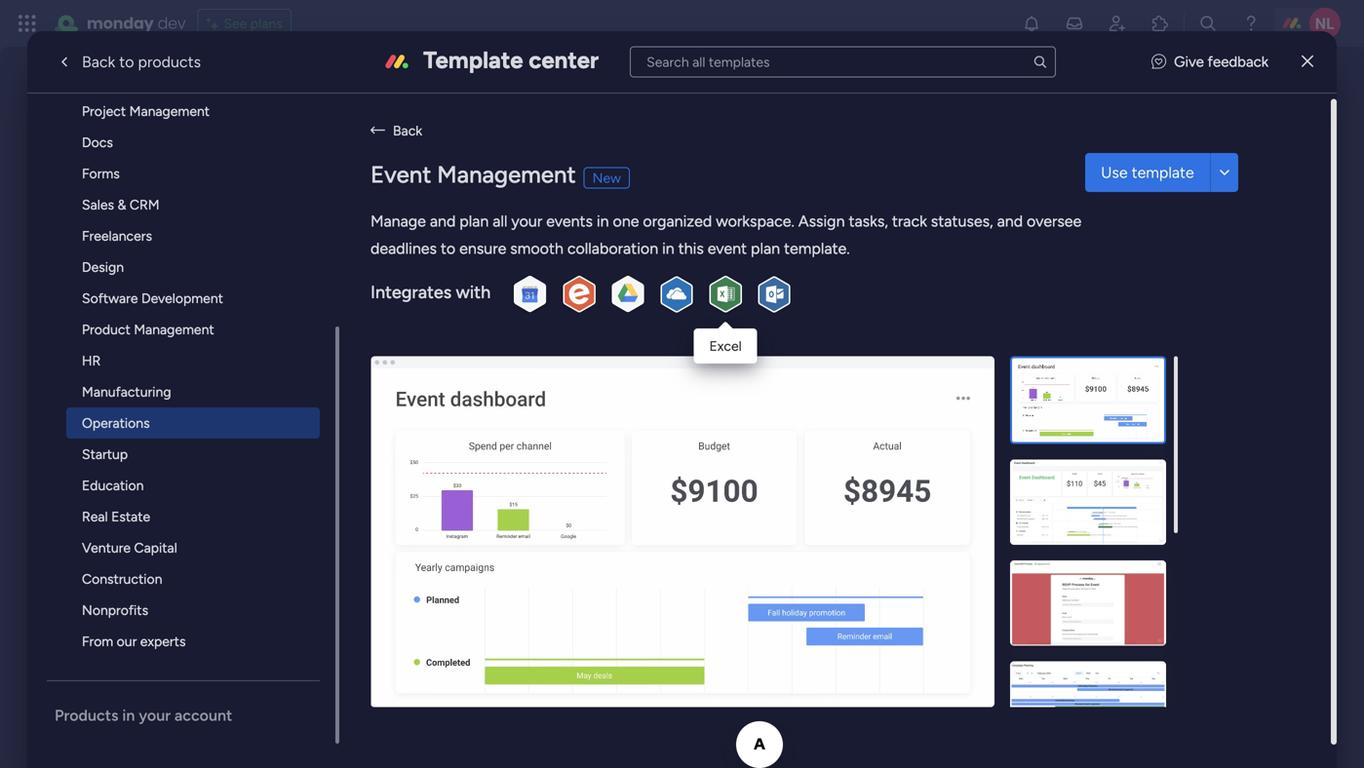 Task type: vqa. For each thing, say whether or not it's contained in the screenshot.
following
no



Task type: locate. For each thing, give the bounding box(es) containing it.
see plans
[[224, 15, 283, 32]]

notifications image
[[1022, 14, 1042, 33]]

tasks,
[[849, 212, 888, 231]]

capital
[[134, 540, 177, 556]]

events
[[546, 212, 593, 231]]

1 horizontal spatial in
[[597, 212, 609, 231]]

back right arrow left image at the top
[[393, 122, 422, 139]]

one
[[613, 212, 639, 231]]

plan left all
[[460, 212, 489, 231]]

your left account
[[139, 707, 171, 725]]

monday dev
[[87, 12, 186, 34]]

to
[[119, 53, 134, 71], [441, 239, 456, 258]]

your right all
[[511, 212, 542, 231]]

back
[[82, 53, 115, 71], [393, 122, 422, 139]]

real estate
[[82, 509, 150, 525]]

search image
[[1032, 54, 1048, 70]]

account
[[174, 707, 232, 725]]

your
[[511, 212, 542, 231], [139, 707, 171, 725]]

construction
[[82, 571, 162, 588]]

template center
[[423, 46, 599, 74]]

0 horizontal spatial and
[[430, 212, 456, 231]]

and left oversee
[[997, 212, 1023, 231]]

0 vertical spatial your
[[511, 212, 542, 231]]

template
[[1132, 163, 1194, 182]]

our
[[117, 633, 137, 650]]

track
[[892, 212, 927, 231]]

2 and from the left
[[997, 212, 1023, 231]]

0 horizontal spatial your
[[139, 707, 171, 725]]

management
[[129, 103, 210, 119], [437, 160, 576, 189], [134, 321, 214, 338]]

0 horizontal spatial to
[[119, 53, 134, 71]]

close image
[[1302, 55, 1314, 69]]

oversee
[[1027, 212, 1082, 231]]

experts
[[140, 633, 186, 650]]

products
[[138, 53, 201, 71]]

1 vertical spatial back
[[393, 122, 422, 139]]

1 horizontal spatial and
[[997, 212, 1023, 231]]

management down products
[[129, 103, 210, 119]]

v2 user feedback image
[[1152, 51, 1166, 73]]

0 vertical spatial to
[[119, 53, 134, 71]]

1 vertical spatial plan
[[751, 239, 780, 258]]

in left this
[[662, 239, 675, 258]]

management down development
[[134, 321, 214, 338]]

your inside heading
[[139, 707, 171, 725]]

1 vertical spatial management
[[437, 160, 576, 189]]

to inside manage and plan all your events in one organized workspace. assign tasks, track statuses, and oversee deadlines to ensure smooth collaboration in this event plan template.
[[441, 239, 456, 258]]

Search all templates search field
[[630, 46, 1056, 78]]

products in your account list box
[[47, 2, 339, 745]]

and right "manage"
[[430, 212, 456, 231]]

forms
[[82, 165, 120, 182]]

template
[[423, 46, 523, 74]]

1 horizontal spatial your
[[511, 212, 542, 231]]

product
[[82, 321, 130, 338]]

in right products
[[122, 707, 135, 725]]

manufacturing
[[82, 384, 171, 400]]

plan down workspace. at the top right of page
[[751, 239, 780, 258]]

apps image
[[1151, 14, 1170, 33]]

noah lott image
[[1310, 8, 1341, 39]]

management for product management
[[134, 321, 214, 338]]

deadlines
[[371, 239, 437, 258]]

1 horizontal spatial plan
[[751, 239, 780, 258]]

0 vertical spatial management
[[129, 103, 210, 119]]

0 horizontal spatial back
[[82, 53, 115, 71]]

plans
[[250, 15, 283, 32]]

crm
[[130, 197, 160, 213]]

project management
[[82, 103, 210, 119]]

0 horizontal spatial plan
[[460, 212, 489, 231]]

center
[[529, 46, 599, 74]]

to left ensure
[[441, 239, 456, 258]]

1 horizontal spatial to
[[441, 239, 456, 258]]

1 vertical spatial your
[[139, 707, 171, 725]]

0 horizontal spatial in
[[122, 707, 135, 725]]

search everything image
[[1199, 14, 1218, 33]]

software development
[[82, 290, 223, 307]]

inbox image
[[1065, 14, 1084, 33]]

select product image
[[18, 14, 37, 33]]

in left one
[[597, 212, 609, 231]]

dev
[[158, 12, 186, 34]]

hr
[[82, 353, 101, 369]]

and
[[430, 212, 456, 231], [997, 212, 1023, 231]]

to down monday
[[119, 53, 134, 71]]

event
[[371, 160, 431, 189]]

back to products
[[82, 53, 201, 71]]

management up all
[[437, 160, 576, 189]]

product management
[[82, 321, 214, 338]]

back for back to products
[[82, 53, 115, 71]]

in
[[597, 212, 609, 231], [662, 239, 675, 258], [122, 707, 135, 725]]

back down monday
[[82, 53, 115, 71]]

2 vertical spatial management
[[134, 321, 214, 338]]

2 horizontal spatial in
[[662, 239, 675, 258]]

work management templates element
[[47, 2, 335, 657]]

2 vertical spatial in
[[122, 707, 135, 725]]

project
[[82, 103, 126, 119]]

None search field
[[630, 46, 1056, 78]]

1 vertical spatial to
[[441, 239, 456, 258]]

plan
[[460, 212, 489, 231], [751, 239, 780, 258]]

0 vertical spatial back
[[82, 53, 115, 71]]

freelancers
[[82, 228, 152, 244]]

1 horizontal spatial back
[[393, 122, 422, 139]]

venture
[[82, 540, 131, 556]]



Task type: describe. For each thing, give the bounding box(es) containing it.
back to products button
[[39, 42, 217, 81]]

real
[[82, 509, 108, 525]]

in inside heading
[[122, 707, 135, 725]]

monday
[[87, 12, 154, 34]]

management for event management
[[437, 160, 576, 189]]

sales & crm
[[82, 197, 160, 213]]

use template
[[1101, 163, 1194, 182]]

ensure
[[459, 239, 506, 258]]

back button
[[371, 119, 1300, 141]]

give
[[1174, 53, 1204, 70]]

workspace.
[[716, 212, 795, 231]]

give feedback
[[1174, 53, 1269, 70]]

products in your account
[[55, 707, 232, 725]]

1 and from the left
[[430, 212, 456, 231]]

assign
[[798, 212, 845, 231]]

manage
[[371, 212, 426, 231]]

design
[[82, 259, 124, 275]]

startup
[[82, 446, 128, 463]]

statuses,
[[931, 212, 993, 231]]

feedback
[[1208, 53, 1269, 70]]

nonprofits
[[82, 602, 148, 619]]

products
[[55, 707, 118, 725]]

collaboration
[[567, 239, 658, 258]]

use template button
[[1085, 153, 1210, 192]]

event
[[708, 239, 747, 258]]

use
[[1101, 163, 1128, 182]]

give feedback link
[[1152, 51, 1269, 73]]

integrates
[[371, 282, 452, 303]]

to inside button
[[119, 53, 134, 71]]

venture capital
[[82, 540, 177, 556]]

excel
[[709, 338, 742, 354]]

event management
[[371, 160, 576, 189]]

new
[[593, 169, 621, 186]]

from
[[82, 633, 113, 650]]

education
[[82, 477, 144, 494]]

all
[[493, 212, 508, 231]]

template.
[[784, 239, 850, 258]]

your inside manage and plan all your events in one organized workspace. assign tasks, track statuses, and oversee deadlines to ensure smooth collaboration in this event plan template.
[[511, 212, 542, 231]]

products in your account heading
[[55, 705, 335, 727]]

development
[[141, 290, 223, 307]]

back for back
[[393, 122, 422, 139]]

from our experts
[[82, 633, 186, 650]]

integrates with
[[371, 282, 491, 303]]

arrow left image
[[371, 119, 385, 141]]

manage and plan all your events in one organized workspace. assign tasks, track statuses, and oversee deadlines to ensure smooth collaboration in this event plan template.
[[371, 212, 1082, 258]]

&
[[117, 197, 126, 213]]

this
[[678, 239, 704, 258]]

with
[[456, 282, 491, 303]]

help image
[[1241, 14, 1261, 33]]

0 vertical spatial in
[[597, 212, 609, 231]]

sales
[[82, 197, 114, 213]]

invite members image
[[1108, 14, 1127, 33]]

1 vertical spatial in
[[662, 239, 675, 258]]

see plans button
[[197, 9, 291, 38]]

operations
[[82, 415, 150, 432]]

management for project management
[[129, 103, 210, 119]]

0 vertical spatial plan
[[460, 212, 489, 231]]

software
[[82, 290, 138, 307]]

organized
[[643, 212, 712, 231]]

smooth
[[510, 239, 564, 258]]

see
[[224, 15, 247, 32]]

estate
[[111, 509, 150, 525]]

docs
[[82, 134, 113, 151]]



